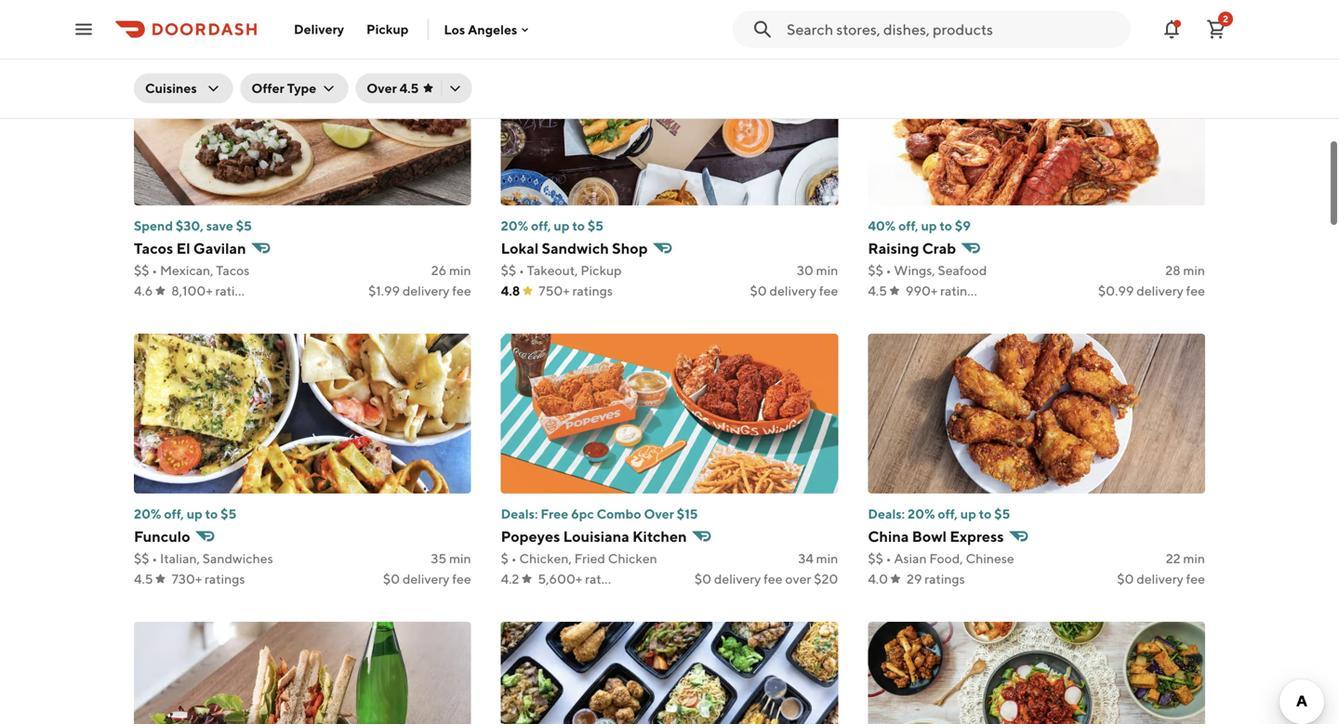 Task type: vqa. For each thing, say whether or not it's contained in the screenshot.
top the
no



Task type: describe. For each thing, give the bounding box(es) containing it.
mexican,
[[160, 263, 213, 278]]

over 4.5 button
[[355, 73, 472, 103]]

5,600+
[[538, 571, 582, 587]]

lokal
[[501, 239, 539, 257]]

delivery button
[[283, 14, 355, 44]]

4.6
[[134, 283, 153, 298]]

20% off, up to $5 for funculo
[[134, 506, 236, 522]]

los angeles button
[[444, 22, 532, 37]]

offer type
[[251, 80, 316, 96]]

4.8
[[501, 283, 520, 298]]

to for raising crab
[[940, 218, 952, 233]]

delivery for funculo
[[403, 571, 450, 587]]

delivery for china bowl express
[[1136, 571, 1183, 587]]

min for el
[[449, 263, 471, 278]]

notification bell image
[[1160, 18, 1183, 40]]

34
[[798, 551, 814, 566]]

990+ ratings
[[906, 283, 981, 298]]

8,100+ ratings
[[171, 283, 256, 298]]

0 horizontal spatial tacos
[[134, 239, 173, 257]]

$30,
[[176, 218, 204, 233]]

chicken
[[608, 551, 657, 566]]

2 horizontal spatial 20%
[[908, 506, 935, 522]]

funculo
[[134, 528, 190, 545]]

open menu image
[[73, 18, 95, 40]]

wings,
[[894, 263, 935, 278]]

750+ ratings
[[539, 283, 613, 298]]

• for popeyes louisiana kitchen
[[511, 551, 517, 566]]

to up express
[[979, 506, 992, 522]]

lokal sandwich shop
[[501, 239, 648, 257]]

20% off, up to $5 for lokal sandwich shop
[[501, 218, 603, 233]]

asian
[[894, 551, 927, 566]]

1 vertical spatial tacos
[[216, 263, 250, 278]]

kitchen
[[632, 528, 687, 545]]

34 min
[[798, 551, 838, 566]]

ratings for raising crab
[[940, 283, 981, 298]]

up up express
[[960, 506, 976, 522]]

28 min
[[1165, 263, 1205, 278]]

fee for crab
[[1186, 283, 1205, 298]]

los
[[444, 22, 465, 37]]

up for lokal sandwich shop
[[554, 218, 569, 233]]

$0 for funculo
[[383, 571, 400, 587]]

fee for louisiana
[[764, 571, 783, 587]]

4.0
[[868, 571, 888, 587]]

$5 up sandwiches
[[221, 506, 236, 522]]

spend $30, save $5
[[134, 218, 252, 233]]

$$ for lokal sandwich shop
[[501, 263, 516, 278]]

$1.99
[[368, 283, 400, 298]]

$$ for tacos el gavilan
[[134, 263, 149, 278]]

22 min
[[1166, 551, 1205, 566]]

cuisines button
[[134, 73, 233, 103]]

ratings for china bowl express
[[925, 571, 965, 587]]

4.5 for raising crab
[[868, 283, 887, 298]]

express
[[950, 528, 1004, 545]]

5,600+ ratings
[[538, 571, 625, 587]]

off, up china bowl express at the bottom of page
[[938, 506, 958, 522]]

delivery for tacos el gavilan
[[403, 283, 450, 298]]

4.2
[[501, 571, 519, 587]]

min for crab
[[1183, 263, 1205, 278]]

offer
[[251, 80, 284, 96]]

popeyes
[[501, 528, 560, 545]]

6pc
[[571, 506, 594, 522]]

louisiana
[[563, 528, 629, 545]]

20% for funculo
[[134, 506, 161, 522]]

28
[[1165, 263, 1180, 278]]

$0 for china bowl express
[[1117, 571, 1134, 587]]

• for raising crab
[[886, 263, 891, 278]]

26
[[431, 263, 447, 278]]

up for raising crab
[[921, 218, 937, 233]]

takeout,
[[527, 263, 578, 278]]

$$ • asian food, chinese
[[868, 551, 1014, 566]]

pickup inside button
[[366, 21, 409, 37]]

$20
[[814, 571, 838, 587]]

shop
[[612, 239, 648, 257]]

combo
[[597, 506, 641, 522]]

spend
[[134, 218, 173, 233]]

1 horizontal spatial pickup
[[581, 263, 622, 278]]

40% off, up to $9
[[868, 218, 971, 233]]

up for funculo
[[187, 506, 203, 522]]

raising
[[868, 239, 919, 257]]

2
[[1223, 13, 1228, 24]]

to for lokal sandwich shop
[[572, 218, 585, 233]]

730+
[[172, 571, 202, 587]]

offer type button
[[240, 73, 348, 103]]

off, for raising crab
[[898, 218, 918, 233]]

raising crab
[[868, 239, 956, 257]]

pickup button
[[355, 14, 420, 44]]

to for funculo
[[205, 506, 218, 522]]

fried
[[574, 551, 605, 566]]

cuisines
[[145, 80, 197, 96]]

type
[[287, 80, 316, 96]]

angeles
[[468, 22, 517, 37]]

gavilan
[[193, 239, 246, 257]]

fee down '35 min'
[[452, 571, 471, 587]]

$0.99 delivery fee
[[1098, 283, 1205, 298]]

ratings for funculo
[[205, 571, 245, 587]]

china bowl express
[[868, 528, 1004, 545]]

italian,
[[160, 551, 200, 566]]

fee for sandwich
[[819, 283, 838, 298]]

$0 delivery fee over $20
[[694, 571, 838, 587]]

deals: for china bowl express
[[868, 506, 905, 522]]

• for china bowl express
[[886, 551, 891, 566]]

22
[[1166, 551, 1180, 566]]

35
[[431, 551, 447, 566]]

off, for lokal sandwich shop
[[531, 218, 551, 233]]



Task type: locate. For each thing, give the bounding box(es) containing it.
40%
[[868, 218, 896, 233]]

0 horizontal spatial deals:
[[501, 506, 538, 522]]

delivery for raising crab
[[1136, 283, 1183, 298]]

delivery down 26 at the left top
[[403, 283, 450, 298]]

4.5
[[399, 80, 419, 96], [868, 283, 887, 298], [134, 571, 153, 587]]

delivery for popeyes louisiana kitchen
[[714, 571, 761, 587]]

delivery down 30
[[769, 283, 817, 298]]

20% for lokal sandwich shop
[[501, 218, 528, 233]]

deals: free 6pc combo over $15
[[501, 506, 698, 522]]

over down pickup button
[[367, 80, 397, 96]]

$$ for china bowl express
[[868, 551, 883, 566]]

1 vertical spatial over
[[644, 506, 674, 522]]

fee
[[452, 283, 471, 298], [819, 283, 838, 298], [1186, 283, 1205, 298], [452, 571, 471, 587], [764, 571, 783, 587], [1186, 571, 1205, 587]]

delivery down 28 on the right top of the page
[[1136, 283, 1183, 298]]

to up the sandwich
[[572, 218, 585, 233]]

$0 for lokal sandwich shop
[[750, 283, 767, 298]]

• for tacos el gavilan
[[152, 263, 157, 278]]

1 horizontal spatial 4.5
[[399, 80, 419, 96]]

$9
[[955, 218, 971, 233]]

min right 30
[[816, 263, 838, 278]]

$0 delivery fee for lokal sandwich shop
[[750, 283, 838, 298]]

to up $$ • italian, sandwiches
[[205, 506, 218, 522]]

ratings down fried on the bottom of page
[[585, 571, 625, 587]]

• left asian in the bottom right of the page
[[886, 551, 891, 566]]

1 vertical spatial pickup
[[581, 263, 622, 278]]

$0 delivery fee for funculo
[[383, 571, 471, 587]]

$$
[[134, 263, 149, 278], [501, 263, 516, 278], [868, 263, 883, 278], [134, 551, 149, 566], [868, 551, 883, 566]]

1 items, open order cart image
[[1205, 18, 1227, 40]]

• down lokal
[[519, 263, 524, 278]]

los angeles
[[444, 22, 517, 37]]

4.5 inside button
[[399, 80, 419, 96]]

off,
[[531, 218, 551, 233], [898, 218, 918, 233], [164, 506, 184, 522], [938, 506, 958, 522]]

• down raising
[[886, 263, 891, 278]]

fee down "28 min"
[[1186, 283, 1205, 298]]

deals: for popeyes louisiana kitchen
[[501, 506, 538, 522]]

over
[[785, 571, 811, 587]]

ratings down seafood
[[940, 283, 981, 298]]

to left $9
[[940, 218, 952, 233]]

• up 4.6
[[152, 263, 157, 278]]

up up funculo
[[187, 506, 203, 522]]

$ • chicken, fried chicken
[[501, 551, 657, 566]]

min for sandwich
[[816, 263, 838, 278]]

1 horizontal spatial over
[[644, 506, 674, 522]]

china
[[868, 528, 909, 545]]

min right the 35
[[449, 551, 471, 566]]

min right 26 at the left top
[[449, 263, 471, 278]]

1 horizontal spatial 20%
[[501, 218, 528, 233]]

tacos
[[134, 239, 173, 257], [216, 263, 250, 278]]

ratings right 8,100+
[[215, 283, 256, 298]]

$15
[[677, 506, 698, 522]]

26 min
[[431, 263, 471, 278]]

1 deals: from the left
[[501, 506, 538, 522]]

$$ up 4.0
[[868, 551, 883, 566]]

$0 delivery fee down 22
[[1117, 571, 1205, 587]]

730+ ratings
[[172, 571, 245, 587]]

$$ up 4.8
[[501, 263, 516, 278]]

ratings down sandwiches
[[205, 571, 245, 587]]

delivery
[[403, 283, 450, 298], [769, 283, 817, 298], [1136, 283, 1183, 298], [403, 571, 450, 587], [714, 571, 761, 587], [1136, 571, 1183, 587]]

30 min
[[797, 263, 838, 278]]

8,100+
[[171, 283, 213, 298]]

$
[[501, 551, 509, 566]]

ratings down $$ • takeout, pickup
[[572, 283, 613, 298]]

off, up raising crab
[[898, 218, 918, 233]]

29 ratings
[[907, 571, 965, 587]]

off, up lokal
[[531, 218, 551, 233]]

el
[[176, 239, 190, 257]]

$0 delivery fee for china bowl express
[[1117, 571, 1205, 587]]

seafood
[[938, 263, 987, 278]]

off, for funculo
[[164, 506, 184, 522]]

20% up funculo
[[134, 506, 161, 522]]

food,
[[929, 551, 963, 566]]

$0 delivery fee down 30
[[750, 283, 838, 298]]

0 horizontal spatial pickup
[[366, 21, 409, 37]]

$$ • italian, sandwiches
[[134, 551, 273, 566]]

$$ • wings, seafood
[[868, 263, 987, 278]]

$5
[[236, 218, 252, 233], [588, 218, 603, 233], [221, 506, 236, 522], [994, 506, 1010, 522]]

ratings for lokal sandwich shop
[[572, 283, 613, 298]]

1 horizontal spatial tacos
[[216, 263, 250, 278]]

20% up bowl on the right bottom of the page
[[908, 506, 935, 522]]

0 vertical spatial over
[[367, 80, 397, 96]]

•
[[152, 263, 157, 278], [519, 263, 524, 278], [886, 263, 891, 278], [152, 551, 157, 566], [511, 551, 517, 566], [886, 551, 891, 566]]

up up crab
[[921, 218, 937, 233]]

to
[[572, 218, 585, 233], [940, 218, 952, 233], [205, 506, 218, 522], [979, 506, 992, 522]]

20% off, up to $5 up lokal sandwich shop
[[501, 218, 603, 233]]

4.5 down pickup button
[[399, 80, 419, 96]]

tacos down spend
[[134, 239, 173, 257]]

over 4.5
[[367, 80, 419, 96]]

tacos el gavilan
[[134, 239, 246, 257]]

2 deals: from the left
[[868, 506, 905, 522]]

save
[[206, 218, 233, 233]]

over up 'kitchen'
[[644, 506, 674, 522]]

delivery down 22
[[1136, 571, 1183, 587]]

fee down 30 min
[[819, 283, 838, 298]]

2 horizontal spatial 4.5
[[868, 283, 887, 298]]

4.5 left 730+
[[134, 571, 153, 587]]

popeyes louisiana kitchen
[[501, 528, 687, 545]]

990+
[[906, 283, 938, 298]]

fee for el
[[452, 283, 471, 298]]

sandwiches
[[202, 551, 273, 566]]

0 horizontal spatial 4.5
[[134, 571, 153, 587]]

$0 delivery fee
[[750, 283, 838, 298], [383, 571, 471, 587], [1117, 571, 1205, 587]]

min
[[449, 263, 471, 278], [816, 263, 838, 278], [1183, 263, 1205, 278], [449, 551, 471, 566], [816, 551, 838, 566], [1183, 551, 1205, 566]]

$5 up the sandwich
[[588, 218, 603, 233]]

bowl
[[912, 528, 947, 545]]

$5 up express
[[994, 506, 1010, 522]]

min up $20
[[816, 551, 838, 566]]

fee down 26 min
[[452, 283, 471, 298]]

$$ for funculo
[[134, 551, 149, 566]]

fee for bowl
[[1186, 571, 1205, 587]]

pickup
[[366, 21, 409, 37], [581, 263, 622, 278]]

$$ up 4.6
[[134, 263, 149, 278]]

0 vertical spatial pickup
[[366, 21, 409, 37]]

min right 22
[[1183, 551, 1205, 566]]

0 horizontal spatial $0 delivery fee
[[383, 571, 471, 587]]

1 vertical spatial 4.5
[[868, 283, 887, 298]]

• down funculo
[[152, 551, 157, 566]]

delivery left over
[[714, 571, 761, 587]]

0 vertical spatial 20% off, up to $5
[[501, 218, 603, 233]]

deals:
[[501, 506, 538, 522], [868, 506, 905, 522]]

fee down "22 min"
[[1186, 571, 1205, 587]]

0 vertical spatial tacos
[[134, 239, 173, 257]]

4.5 left the 990+
[[868, 283, 887, 298]]

pickup up 750+ ratings
[[581, 263, 622, 278]]

2 vertical spatial 4.5
[[134, 571, 153, 587]]

20% up lokal
[[501, 218, 528, 233]]

chicken,
[[519, 551, 572, 566]]

35 min
[[431, 551, 471, 566]]

$5 right save
[[236, 218, 252, 233]]

deals: up popeyes
[[501, 506, 538, 522]]

29
[[907, 571, 922, 587]]

delivery
[[294, 21, 344, 37]]

30
[[797, 263, 814, 278]]

min right 28 on the right top of the page
[[1183, 263, 1205, 278]]

delivery down the 35
[[403, 571, 450, 587]]

1 horizontal spatial deals:
[[868, 506, 905, 522]]

fee left over
[[764, 571, 783, 587]]

chinese
[[966, 551, 1014, 566]]

$1.99 delivery fee
[[368, 283, 471, 298]]

$$ down funculo
[[134, 551, 149, 566]]

$0 delivery fee down the 35
[[383, 571, 471, 587]]

4.5 for funculo
[[134, 571, 153, 587]]

• for lokal sandwich shop
[[519, 263, 524, 278]]

crab
[[922, 239, 956, 257]]

min for louisiana
[[816, 551, 838, 566]]

0 horizontal spatial 20% off, up to $5
[[134, 506, 236, 522]]

2 button
[[1198, 11, 1235, 48]]

delivery for lokal sandwich shop
[[769, 283, 817, 298]]

$0 for popeyes louisiana kitchen
[[694, 571, 711, 587]]

sandwich
[[542, 239, 609, 257]]

20% off, up to $5 up funculo
[[134, 506, 236, 522]]

deals: up china
[[868, 506, 905, 522]]

• right $
[[511, 551, 517, 566]]

pickup up over 4.5
[[366, 21, 409, 37]]

1 horizontal spatial 20% off, up to $5
[[501, 218, 603, 233]]

750+
[[539, 283, 570, 298]]

deals: 20% off, up to $5
[[868, 506, 1010, 522]]

up up lokal sandwich shop
[[554, 218, 569, 233]]

$$ down raising
[[868, 263, 883, 278]]

0 horizontal spatial 20%
[[134, 506, 161, 522]]

ratings down the food,
[[925, 571, 965, 587]]

2 horizontal spatial $0 delivery fee
[[1117, 571, 1205, 587]]

1 vertical spatial 20% off, up to $5
[[134, 506, 236, 522]]

0 horizontal spatial over
[[367, 80, 397, 96]]

$$ • takeout, pickup
[[501, 263, 622, 278]]

over
[[367, 80, 397, 96], [644, 506, 674, 522]]

off, up funculo
[[164, 506, 184, 522]]

$$ • mexican, tacos
[[134, 263, 250, 278]]

Store search: begin typing to search for stores available on DoorDash text field
[[787, 19, 1120, 40]]

0 vertical spatial 4.5
[[399, 80, 419, 96]]

$0.99
[[1098, 283, 1134, 298]]

ratings for tacos el gavilan
[[215, 283, 256, 298]]

free
[[541, 506, 568, 522]]

1 horizontal spatial $0 delivery fee
[[750, 283, 838, 298]]

ratings for popeyes louisiana kitchen
[[585, 571, 625, 587]]

over inside button
[[367, 80, 397, 96]]

tacos down the gavilan in the top left of the page
[[216, 263, 250, 278]]

• for funculo
[[152, 551, 157, 566]]

up
[[554, 218, 569, 233], [921, 218, 937, 233], [187, 506, 203, 522], [960, 506, 976, 522]]

$$ for raising crab
[[868, 263, 883, 278]]

min for bowl
[[1183, 551, 1205, 566]]



